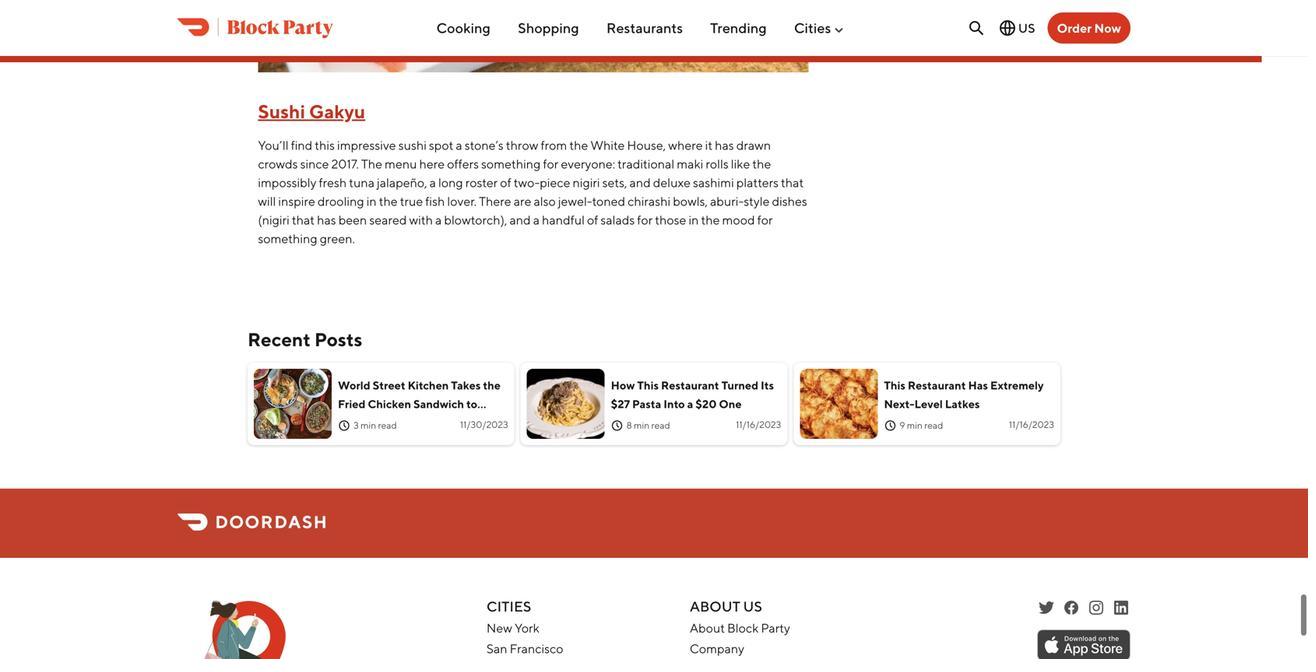 Task type: describe. For each thing, give the bounding box(es) containing it.
min for level
[[907, 420, 923, 431]]

san francisco link
[[487, 642, 563, 656]]

1 vertical spatial in
[[689, 213, 699, 227]]

about us about block party company
[[690, 599, 790, 656]]

sushi gakyu
[[258, 101, 365, 123]]

platters
[[737, 175, 779, 190]]

sets,
[[602, 175, 627, 190]]

the up everyone:
[[569, 138, 588, 153]]

a right spot
[[456, 138, 462, 153]]

throw
[[506, 138, 538, 153]]

world street kitchen takes the fried chicken sandwich to another stratosphere
[[338, 379, 501, 429]]

deluxe
[[653, 175, 691, 190]]

0 vertical spatial of
[[500, 175, 511, 190]]

it
[[705, 138, 713, 153]]

also
[[534, 194, 556, 209]]

the up platters
[[753, 157, 771, 171]]

street
[[373, 379, 405, 392]]

now
[[1094, 21, 1121, 35]]

order
[[1057, 21, 1092, 35]]

kitchen
[[408, 379, 449, 392]]

extremely
[[990, 379, 1044, 392]]

aburi-
[[710, 194, 744, 209]]

lover.
[[447, 194, 477, 209]]

with
[[409, 213, 433, 227]]

a right with
[[435, 213, 442, 227]]

posts
[[315, 329, 362, 351]]

salads
[[601, 213, 635, 227]]

company
[[690, 642, 744, 656]]

there
[[479, 194, 511, 209]]

fish
[[425, 194, 445, 209]]

0 horizontal spatial and
[[510, 213, 531, 227]]

one
[[719, 398, 742, 411]]

1 vertical spatial that
[[292, 213, 315, 227]]

8 min read
[[627, 420, 670, 431]]

facebook link
[[1062, 599, 1081, 618]]

next-
[[884, 398, 915, 411]]

gakyu
[[309, 101, 365, 123]]

cooking
[[436, 20, 491, 36]]

11/16/2023 for this restaurant has extremely next-level latkes
[[1009, 419, 1054, 430]]

cities new york san francisco
[[487, 599, 563, 656]]

handful
[[542, 213, 585, 227]]

time line image
[[338, 420, 350, 432]]

doordash image
[[178, 599, 311, 660]]

11/30/2023
[[460, 419, 508, 430]]

has
[[968, 379, 988, 392]]

jewel-
[[558, 194, 592, 209]]

2 doordash blog image from the top
[[178, 514, 326, 531]]

roster
[[465, 175, 498, 190]]

3 min read
[[354, 420, 397, 431]]

mood
[[722, 213, 755, 227]]

you'll
[[258, 138, 289, 153]]

0 vertical spatial has
[[715, 138, 734, 153]]

true
[[400, 194, 423, 209]]

fried
[[338, 398, 366, 411]]

traditional
[[618, 157, 675, 171]]

recent posts
[[248, 329, 362, 351]]

9 min read
[[900, 420, 943, 431]]

2017.
[[331, 157, 359, 171]]

house,
[[627, 138, 666, 153]]

chicken
[[368, 398, 411, 411]]

san
[[487, 642, 507, 656]]

time line image for how this restaurant turned its $27 pasta into a $20 one
[[611, 420, 623, 432]]

0 horizontal spatial in
[[367, 194, 377, 209]]

2 horizontal spatial for
[[757, 213, 773, 227]]

latkes
[[945, 398, 980, 411]]

menu
[[385, 157, 417, 171]]

into
[[664, 398, 685, 411]]

takes
[[451, 379, 481, 392]]

two-
[[514, 175, 540, 190]]

0 vertical spatial that
[[781, 175, 804, 190]]

party
[[761, 621, 790, 636]]

bowls,
[[673, 194, 708, 209]]

sashimi
[[693, 175, 734, 190]]

cxblog dd q4 chefico spaghetti image
[[527, 369, 605, 439]]

white
[[591, 138, 625, 153]]

cxblog dd worldstreetkitchen lead image
[[254, 369, 332, 439]]

are
[[514, 194, 531, 209]]

drooling
[[318, 194, 364, 209]]

toned
[[592, 194, 625, 209]]

style
[[744, 194, 770, 209]]

cxblog dd delphina latke lead image
[[800, 369, 878, 439]]

shopping link
[[518, 13, 579, 43]]

8
[[627, 420, 632, 431]]

restaurants
[[607, 20, 683, 36]]

spot
[[429, 138, 454, 153]]

twitter image
[[1037, 599, 1056, 618]]

the up 'seared' at left
[[379, 194, 398, 209]]

green.
[[320, 231, 355, 246]]

time line image for this restaurant has extremely next-level latkes
[[884, 420, 897, 432]]

those
[[655, 213, 686, 227]]

a down also
[[533, 213, 540, 227]]

globe line image
[[998, 19, 1017, 37]]

jalapeño,
[[377, 175, 427, 190]]

restaurant inside how this restaurant turned its $27 pasta into a $20 one
[[661, 379, 719, 392]]

new york link
[[487, 621, 540, 636]]



Task type: vqa. For each thing, say whether or not it's contained in the screenshot.


Task type: locate. For each thing, give the bounding box(es) containing it.
piece
[[540, 175, 570, 190]]

1 vertical spatial and
[[510, 213, 531, 227]]

0 vertical spatial about
[[690, 599, 740, 615]]

about block party link
[[690, 621, 790, 636]]

like
[[731, 157, 750, 171]]

3 read from the left
[[924, 420, 943, 431]]

has right it
[[715, 138, 734, 153]]

app store image
[[1037, 630, 1131, 660]]

1 horizontal spatial for
[[637, 213, 653, 227]]

sushi gakyu link
[[258, 101, 365, 123]]

this inside this restaurant has extremely next-level latkes
[[884, 379, 906, 392]]

you'll find this impressive sushi spot a stone's throw from the white house, where it has drawn crowds since 2017. the menu here offers something for everyone: traditional maki rolls like the impossibly fresh tuna jalapeño, a long roster of two-piece nigiri sets, and deluxe sashimi platters that will inspire drooling in the true fish lover. there are also jewel-toned chirashi bowls, aburi-style dishes (nigiri that has been seared with a blowtorch), and a handful of salads for those in the mood for something green.
[[258, 138, 807, 246]]

0 horizontal spatial something
[[258, 231, 317, 246]]

1 min from the left
[[361, 420, 376, 431]]

read
[[378, 420, 397, 431], [651, 420, 670, 431], [924, 420, 943, 431]]

1 11/16/2023 from the left
[[736, 419, 781, 430]]

min right the 3
[[361, 420, 376, 431]]

restaurants link
[[607, 13, 683, 43]]

that up dishes
[[781, 175, 804, 190]]

linkedin image
[[1112, 599, 1131, 618]]

0 horizontal spatial cities
[[487, 599, 531, 615]]

9
[[900, 420, 905, 431]]

1 horizontal spatial something
[[481, 157, 541, 171]]

2 11/16/2023 from the left
[[1009, 419, 1054, 430]]

cities
[[794, 20, 831, 36], [487, 599, 531, 615]]

2 horizontal spatial min
[[907, 420, 923, 431]]

how
[[611, 379, 635, 392]]

level
[[915, 398, 943, 411]]

something
[[481, 157, 541, 171], [258, 231, 317, 246]]

stratosphere
[[384, 416, 452, 429]]

1 vertical spatial doordash blog image
[[178, 514, 326, 531]]

this up next-
[[884, 379, 906, 392]]

of down toned
[[587, 213, 598, 227]]

a inside how this restaurant turned its $27 pasta into a $20 one
[[687, 398, 693, 411]]

sushi
[[398, 138, 427, 153]]

1 vertical spatial something
[[258, 231, 317, 246]]

the
[[361, 157, 382, 171]]

0 horizontal spatial 11/16/2023
[[736, 419, 781, 430]]

read down level
[[924, 420, 943, 431]]

linkedin link
[[1112, 599, 1131, 618]]

2 this from the left
[[884, 379, 906, 392]]

1 vertical spatial about
[[690, 621, 725, 636]]

cities for cities
[[794, 20, 831, 36]]

11/16/2023
[[736, 419, 781, 430], [1009, 419, 1054, 430]]

$27
[[611, 398, 630, 411]]

11/16/2023 down one
[[736, 419, 781, 430]]

time line image left '8'
[[611, 420, 623, 432]]

1 horizontal spatial read
[[651, 420, 670, 431]]

this up 'pasta'
[[637, 379, 659, 392]]

min right 9
[[907, 420, 923, 431]]

in
[[367, 194, 377, 209], [689, 213, 699, 227]]

min for fried
[[361, 420, 376, 431]]

trending link
[[710, 13, 767, 43]]

long
[[438, 175, 463, 190]]

1 restaurant from the left
[[661, 379, 719, 392]]

another
[[338, 416, 381, 429]]

a left $20
[[687, 398, 693, 411]]

of left two-
[[500, 175, 511, 190]]

instagram image
[[1087, 599, 1106, 618]]

0 vertical spatial something
[[481, 157, 541, 171]]

francisco
[[510, 642, 563, 656]]

0 horizontal spatial this
[[637, 379, 659, 392]]

impossibly
[[258, 175, 317, 190]]

11/16/2023 down the extremely
[[1009, 419, 1054, 430]]

the
[[569, 138, 588, 153], [753, 157, 771, 171], [379, 194, 398, 209], [701, 213, 720, 227], [483, 379, 501, 392]]

2 horizontal spatial read
[[924, 420, 943, 431]]

cities right trending link
[[794, 20, 831, 36]]

2 restaurant from the left
[[908, 379, 966, 392]]

this restaurant has extremely next-level latkes
[[884, 379, 1044, 411]]

1 horizontal spatial cities
[[794, 20, 831, 36]]

dishes
[[772, 194, 807, 209]]

something down throw
[[481, 157, 541, 171]]

read for sandwich
[[378, 420, 397, 431]]

the down aburi-
[[701, 213, 720, 227]]

that
[[781, 175, 804, 190], [292, 213, 315, 227]]

0 horizontal spatial time line image
[[611, 420, 623, 432]]

to
[[466, 398, 477, 411]]

offers
[[447, 157, 479, 171]]

$20
[[696, 398, 717, 411]]

1 horizontal spatial has
[[715, 138, 734, 153]]

in down tuna
[[367, 194, 377, 209]]

us
[[743, 599, 762, 615]]

2 time line image from the left
[[884, 420, 897, 432]]

twitter link
[[1037, 599, 1056, 618]]

has up 'green.'
[[317, 213, 336, 227]]

and down traditional
[[630, 175, 651, 190]]

1 horizontal spatial that
[[781, 175, 804, 190]]

block
[[727, 621, 759, 636]]

1 this from the left
[[637, 379, 659, 392]]

cooking link
[[436, 13, 491, 43]]

11/16/2023 for how this restaurant turned its $27 pasta into a $20 one
[[736, 419, 781, 430]]

0 horizontal spatial that
[[292, 213, 315, 227]]

min right '8'
[[634, 420, 650, 431]]

1 doordash blog image from the top
[[178, 18, 333, 38]]

this inside how this restaurant turned its $27 pasta into a $20 one
[[637, 379, 659, 392]]

york
[[515, 621, 540, 636]]

here
[[419, 157, 445, 171]]

a
[[456, 138, 462, 153], [430, 175, 436, 190], [435, 213, 442, 227], [533, 213, 540, 227], [687, 398, 693, 411]]

(nigiri
[[258, 213, 290, 227]]

restaurant inside this restaurant has extremely next-level latkes
[[908, 379, 966, 392]]

for down chirashi
[[637, 213, 653, 227]]

time line image left 9
[[884, 420, 897, 432]]

its
[[761, 379, 774, 392]]

1 time line image from the left
[[611, 420, 623, 432]]

0 vertical spatial doordash blog image
[[178, 18, 333, 38]]

rolls
[[706, 157, 729, 171]]

1 horizontal spatial restaurant
[[908, 379, 966, 392]]

1 horizontal spatial of
[[587, 213, 598, 227]]

us
[[1018, 21, 1035, 35]]

find
[[291, 138, 312, 153]]

0 vertical spatial cities
[[794, 20, 831, 36]]

cities link
[[794, 13, 845, 43]]

in down bowls, on the right top of the page
[[689, 213, 699, 227]]

impressive
[[337, 138, 396, 153]]

read down into
[[651, 420, 670, 431]]

doordash blog image
[[178, 18, 333, 38], [178, 514, 326, 531]]

seared
[[369, 213, 407, 227]]

that down inspire
[[292, 213, 315, 227]]

and down are on the top of the page
[[510, 213, 531, 227]]

1 vertical spatial has
[[317, 213, 336, 227]]

1 horizontal spatial 11/16/2023
[[1009, 419, 1054, 430]]

recent
[[248, 329, 311, 351]]

1 vertical spatial of
[[587, 213, 598, 227]]

the inside world street kitchen takes the fried chicken sandwich to another stratosphere
[[483, 379, 501, 392]]

time line image
[[611, 420, 623, 432], [884, 420, 897, 432]]

2 read from the left
[[651, 420, 670, 431]]

turned
[[722, 379, 758, 392]]

min for $27
[[634, 420, 650, 431]]

maki
[[677, 157, 703, 171]]

order now
[[1057, 21, 1121, 35]]

something down (nigiri at the left top
[[258, 231, 317, 246]]

cities inside cities new york san francisco
[[487, 599, 531, 615]]

1 horizontal spatial and
[[630, 175, 651, 190]]

for down from
[[543, 157, 559, 171]]

cities for cities new york san francisco
[[487, 599, 531, 615]]

1 read from the left
[[378, 420, 397, 431]]

2 about from the top
[[690, 621, 725, 636]]

0 vertical spatial in
[[367, 194, 377, 209]]

chirashi
[[628, 194, 671, 209]]

0 horizontal spatial has
[[317, 213, 336, 227]]

how this restaurant turned its $27 pasta into a $20 one
[[611, 379, 774, 411]]

where
[[668, 138, 703, 153]]

new
[[487, 621, 512, 636]]

for
[[543, 157, 559, 171], [637, 213, 653, 227], [757, 213, 773, 227]]

cities up new york link
[[487, 599, 531, 615]]

0 horizontal spatial restaurant
[[661, 379, 719, 392]]

3 min from the left
[[907, 420, 923, 431]]

1 horizontal spatial this
[[884, 379, 906, 392]]

the right takes
[[483, 379, 501, 392]]

sandwich
[[413, 398, 464, 411]]

inspire
[[278, 194, 315, 209]]

for down style
[[757, 213, 773, 227]]

1 about from the top
[[690, 599, 740, 615]]

blowtorch),
[[444, 213, 507, 227]]

0 horizontal spatial for
[[543, 157, 559, 171]]

cities inside "link"
[[794, 20, 831, 36]]

1 vertical spatial cities
[[487, 599, 531, 615]]

will
[[258, 194, 276, 209]]

read for into
[[651, 420, 670, 431]]

sushi
[[258, 101, 305, 123]]

drawn
[[736, 138, 771, 153]]

stone's
[[465, 138, 504, 153]]

0 horizontal spatial min
[[361, 420, 376, 431]]

about
[[690, 599, 740, 615], [690, 621, 725, 636]]

read down chicken
[[378, 420, 397, 431]]

order now link
[[1048, 12, 1131, 44]]

facebook image
[[1062, 599, 1081, 618]]

1 horizontal spatial time line image
[[884, 420, 897, 432]]

0 horizontal spatial read
[[378, 420, 397, 431]]

2 min from the left
[[634, 420, 650, 431]]

restaurant up into
[[661, 379, 719, 392]]

this
[[315, 138, 335, 153]]

0 horizontal spatial of
[[500, 175, 511, 190]]

crowds
[[258, 157, 298, 171]]

a left long on the left
[[430, 175, 436, 190]]

1 horizontal spatial min
[[634, 420, 650, 431]]

3
[[354, 420, 359, 431]]

restaurant up level
[[908, 379, 966, 392]]

company link
[[690, 642, 744, 656]]

everyone:
[[561, 157, 615, 171]]

sushi capitol - sushi special image
[[258, 0, 809, 73]]

about up company
[[690, 621, 725, 636]]

this
[[637, 379, 659, 392], [884, 379, 906, 392]]

0 vertical spatial and
[[630, 175, 651, 190]]

about up about block party link at the bottom of the page
[[690, 599, 740, 615]]

fresh
[[319, 175, 347, 190]]

1 horizontal spatial in
[[689, 213, 699, 227]]



